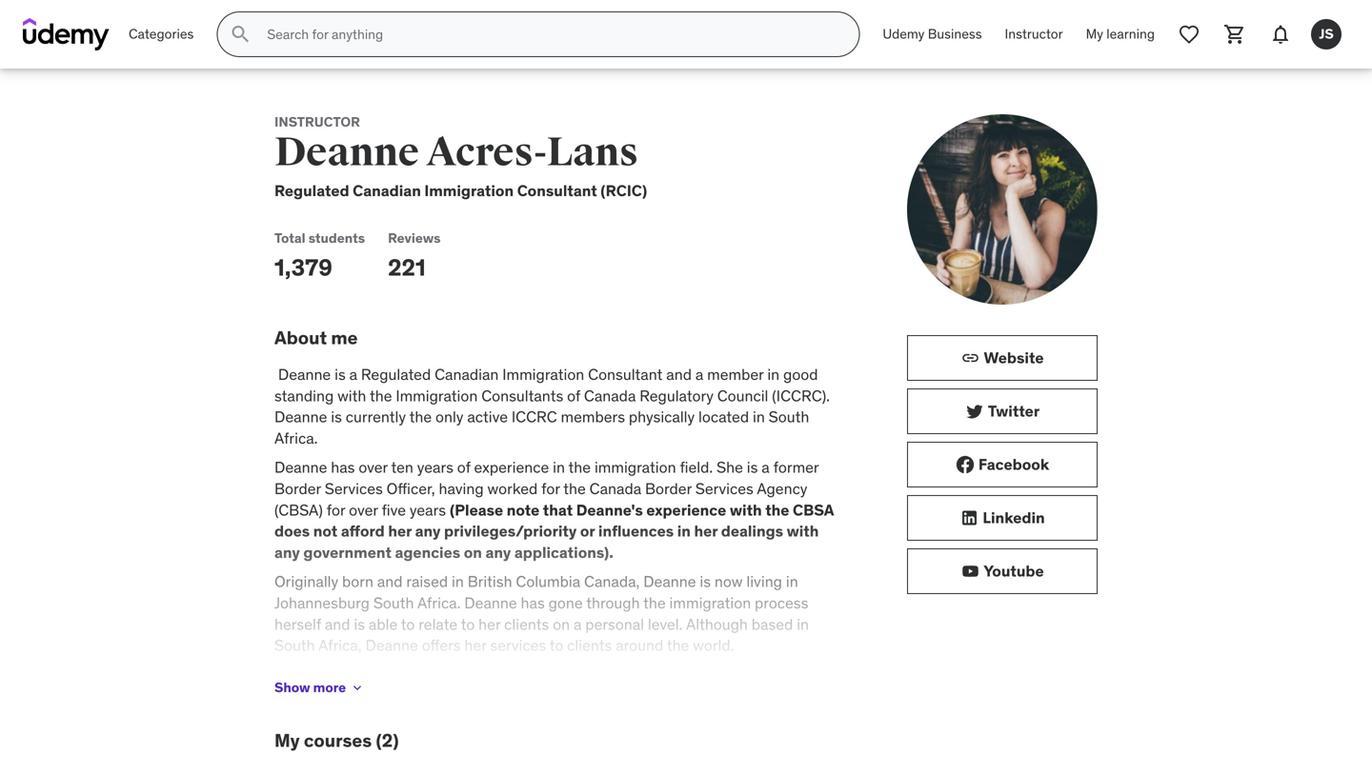 Task type: describe. For each thing, give the bounding box(es) containing it.
my for my learning
[[1086, 25, 1103, 43]]

a down me
[[349, 365, 357, 384]]

1 horizontal spatial with
[[730, 501, 762, 520]]

deanne inside deanne has over ten years of experience in the immigration field. she is a former border services officer, having worked for the canada border services agency (cbsa) for over five years
[[274, 458, 327, 477]]

221
[[388, 253, 426, 282]]

a up regulatory
[[695, 365, 704, 384]]

about
[[274, 326, 327, 349]]

originally
[[274, 572, 338, 592]]

not
[[313, 522, 338, 541]]

living
[[746, 572, 782, 592]]

her up services
[[479, 615, 501, 634]]

(cbsa)
[[274, 501, 323, 520]]

active
[[467, 408, 508, 427]]

deanne is a regulated canadian immigration consultant and a member in good standing with the immigration consultants of canada regulatory council (iccrc). deanne is currently the only active iccrc members physically located in south africa.
[[274, 365, 830, 448]]

canadian inside instructor deanne acres-lans regulated canadian immigration consultant (rcic)
[[353, 181, 421, 200]]

regulated inside instructor deanne acres-lans regulated canadian immigration consultant (rcic)
[[274, 181, 349, 200]]

is left now
[[700, 572, 711, 592]]

show
[[274, 679, 310, 697]]

council
[[717, 386, 768, 406]]

learning
[[1107, 25, 1155, 43]]

1 horizontal spatial clients
[[567, 636, 612, 656]]

small image for youtube
[[961, 562, 980, 581]]

facebook link
[[907, 442, 1098, 488]]

in right raised
[[452, 572, 464, 592]]

having
[[439, 479, 484, 499]]

2 border from the left
[[645, 479, 692, 499]]

level.
[[648, 615, 683, 634]]

deanne up standing
[[278, 365, 331, 384]]

is inside deanne has over ten years of experience in the immigration field. she is a former border services officer, having worked for the canada border services agency (cbsa) for over five years
[[747, 458, 758, 477]]

instructor deanne acres-lans regulated canadian immigration consultant (rcic)
[[274, 113, 647, 200]]

1 horizontal spatial any
[[415, 522, 441, 541]]

located
[[699, 408, 749, 427]]

on inside the (please note that deanne's experience with the cbsa does not afford her any privileges/priority or influences in her dealings with any government agencies on any applications).
[[464, 543, 482, 563]]

linkedin link
[[907, 496, 1098, 541]]

notifications image
[[1269, 23, 1292, 46]]

(please note that deanne's experience with the cbsa does not afford her any privileges/priority or influences in her dealings with any government agencies on any applications).
[[274, 501, 834, 563]]

canada inside "originally born and raised in british columbia canada, deanne is now living in johannesburg south africa. deanne has gone through the immigration process herself and is able to relate to her clients on a personal level. although based in south africa, deanne offers her services to clients around the world. deanne is also the managing director of canada abroad, an immigration company specializing in canadian immigration applications."
[[549, 665, 601, 685]]

has inside deanne has over ten years of experience in the immigration field. she is a former border services officer, having worked for the canada border services agency (cbsa) for over five years
[[331, 458, 355, 477]]

students
[[308, 230, 365, 247]]

or
[[580, 522, 595, 541]]

influences
[[598, 522, 674, 541]]

udemy business
[[883, 25, 982, 43]]

relate
[[419, 615, 458, 634]]

her down five
[[388, 522, 412, 541]]

africa. inside deanne is a regulated canadian immigration consultant and a member in good standing with the immigration consultants of canada regulatory council (iccrc). deanne is currently the only active iccrc members physically located in south africa.
[[274, 429, 318, 448]]

instructor for instructor deanne acres-lans regulated canadian immigration consultant (rcic)
[[274, 113, 360, 131]]

1 border from the left
[[274, 479, 321, 499]]

experience inside deanne has over ten years of experience in the immigration field. she is a former border services officer, having worked for the canada border services agency (cbsa) for over five years
[[474, 458, 549, 477]]

deanne's
[[576, 501, 643, 520]]

website link
[[907, 335, 1098, 381]]

columbia
[[516, 572, 580, 592]]

small image for facebook
[[956, 456, 975, 475]]

in inside the (please note that deanne's experience with the cbsa does not afford her any privileges/priority or influences in her dealings with any government agencies on any applications).
[[677, 522, 691, 541]]

abroad,
[[605, 665, 657, 685]]

website
[[984, 348, 1044, 368]]

now
[[715, 572, 743, 592]]

my courses (2)
[[274, 729, 399, 752]]

small image for website
[[961, 349, 980, 368]]

regulated inside deanne is a regulated canadian immigration consultant and a member in good standing with the immigration consultants of canada regulatory council (iccrc). deanne is currently the only active iccrc members physically located in south africa.
[[361, 365, 431, 384]]

immigration inside instructor deanne acres-lans regulated canadian immigration consultant (rcic)
[[424, 181, 514, 200]]

afford
[[341, 522, 385, 541]]

deanne down british
[[464, 594, 517, 613]]

applications.
[[527, 687, 613, 706]]

facebook
[[978, 455, 1049, 474]]

more
[[313, 679, 346, 697]]

of inside deanne has over ten years of experience in the immigration field. she is a former border services officer, having worked for the canada border services agency (cbsa) for over five years
[[457, 458, 470, 477]]

1 vertical spatial over
[[349, 501, 378, 520]]

officer,
[[387, 479, 435, 499]]

with inside deanne is a regulated canadian immigration consultant and a member in good standing with the immigration consultants of canada regulatory council (iccrc). deanne is currently the only active iccrc members physically located in south africa.
[[337, 386, 366, 406]]

small image for linkedin
[[960, 509, 979, 528]]

through
[[586, 594, 640, 613]]

small image for twitter
[[965, 402, 984, 421]]

the only
[[409, 408, 464, 427]]

0 vertical spatial over
[[359, 458, 388, 477]]

(please
[[450, 501, 503, 520]]

five
[[382, 501, 406, 520]]

2 vertical spatial south
[[274, 636, 315, 656]]

applications).
[[514, 543, 613, 563]]

2 horizontal spatial to
[[550, 636, 563, 656]]

deanne has over ten years of experience in the immigration field. she is a former border services officer, having worked for the canada border services agency (cbsa) for over five years
[[274, 458, 819, 520]]

1 vertical spatial years
[[410, 501, 446, 520]]

deanne up specializing
[[274, 665, 327, 685]]

that
[[543, 501, 573, 520]]

immigration down director at the bottom of the page
[[441, 687, 523, 706]]

acres-
[[426, 127, 547, 177]]

2 vertical spatial and
[[325, 615, 350, 634]]

1 services from the left
[[325, 479, 383, 499]]

in down process
[[797, 615, 809, 634]]

xsmall image
[[350, 681, 365, 696]]

africa. inside "originally born and raised in british columbia canada, deanne is now living in johannesburg south africa. deanne has gone through the immigration process herself and is able to relate to her clients on a personal level. although based in south africa, deanne offers her services to clients around the world. deanne is also the managing director of canada abroad, an immigration company specializing in canadian immigration applications."
[[417, 594, 461, 613]]

process
[[755, 594, 808, 613]]

privileges/priority
[[444, 522, 577, 541]]

good
[[783, 365, 818, 384]]

1 vertical spatial for
[[327, 501, 345, 520]]

member
[[707, 365, 764, 384]]

deanne acres-lans image
[[907, 114, 1098, 305]]

in down council
[[753, 408, 765, 427]]

youtube link
[[907, 549, 1098, 595]]

and inside deanne is a regulated canadian immigration consultant and a member in good standing with the immigration consultants of canada regulatory council (iccrc). deanne is currently the only active iccrc members physically located in south africa.
[[666, 365, 692, 384]]

personal
[[585, 615, 644, 634]]

director
[[474, 665, 529, 685]]

js
[[1319, 25, 1334, 43]]

africa,
[[318, 636, 362, 656]]

courses
[[304, 729, 372, 752]]

my learning link
[[1075, 11, 1166, 57]]

south inside deanne is a regulated canadian immigration consultant and a member in good standing with the immigration consultants of canada regulatory council (iccrc). deanne is currently the only active iccrc members physically located in south africa.
[[769, 408, 809, 427]]

(2)
[[376, 729, 399, 752]]

government
[[303, 543, 392, 563]]

able
[[369, 615, 398, 634]]

does
[[274, 522, 310, 541]]

deanne down standing
[[274, 408, 327, 427]]

worked
[[487, 479, 538, 499]]

canada,
[[584, 572, 640, 592]]

iccrc
[[512, 408, 557, 427]]

ten
[[391, 458, 413, 477]]

gone
[[549, 594, 583, 613]]

the inside the (please note that deanne's experience with the cbsa does not afford her any privileges/priority or influences in her dealings with any government agencies on any applications).
[[765, 501, 789, 520]]

0 horizontal spatial any
[[274, 543, 300, 563]]

is down standing
[[331, 408, 342, 427]]

specializing
[[274, 687, 354, 706]]

canadian inside deanne is a regulated canadian immigration consultant and a member in good standing with the immigration consultants of canada regulatory council (iccrc). deanne is currently the only active iccrc members physically located in south africa.
[[435, 365, 499, 384]]



Task type: vqa. For each thing, say whether or not it's contained in the screenshot.
(RCIC)
yes



Task type: locate. For each thing, give the bounding box(es) containing it.
my learning
[[1086, 25, 1155, 43]]

her right offers
[[464, 636, 487, 656]]

of up members
[[567, 386, 580, 406]]

1 horizontal spatial has
[[521, 594, 545, 613]]

immigration down the world.
[[681, 665, 763, 685]]

1 horizontal spatial for
[[541, 479, 560, 499]]

canadian down managing
[[374, 687, 438, 706]]

0 vertical spatial experience
[[474, 458, 549, 477]]

and up regulatory
[[666, 365, 692, 384]]

0 vertical spatial consultant
[[517, 181, 597, 200]]

her left 'dealings' at bottom right
[[694, 522, 718, 541]]

consultant inside deanne is a regulated canadian immigration consultant and a member in good standing with the immigration consultants of canada regulatory council (iccrc). deanne is currently the only active iccrc members physically located in south africa.
[[588, 365, 663, 384]]

my left courses
[[274, 729, 300, 752]]

british
[[468, 572, 512, 592]]

udemy image
[[23, 18, 110, 51]]

1 vertical spatial small image
[[965, 402, 984, 421]]

show more
[[274, 679, 346, 697]]

deanne up the students
[[274, 127, 419, 177]]

canadian
[[353, 181, 421, 200], [435, 365, 499, 384], [374, 687, 438, 706]]

small image inside linkedin link
[[960, 509, 979, 528]]

1 vertical spatial of
[[457, 458, 470, 477]]

twitter
[[988, 402, 1040, 421]]

johannesburg
[[274, 594, 370, 613]]

0 vertical spatial south
[[769, 408, 809, 427]]

js link
[[1304, 11, 1349, 57]]

0 horizontal spatial africa.
[[274, 429, 318, 448]]

based
[[752, 615, 793, 634]]

has
[[331, 458, 355, 477], [521, 594, 545, 613]]

currently
[[346, 408, 406, 427]]

0 vertical spatial immigration
[[424, 181, 514, 200]]

me
[[331, 326, 358, 349]]

(rcic)
[[601, 181, 647, 200]]

reviews 221
[[388, 230, 441, 282]]

0 vertical spatial small image
[[960, 509, 979, 528]]

small image inside twitter link
[[965, 402, 984, 421]]

offers
[[422, 636, 461, 656]]

of up the having
[[457, 458, 470, 477]]

canada inside deanne has over ten years of experience in the immigration field. she is a former border services officer, having worked for the canada border services agency (cbsa) for over five years
[[590, 479, 641, 499]]

0 vertical spatial with
[[337, 386, 366, 406]]

1 horizontal spatial regulated
[[361, 365, 431, 384]]

south up able
[[373, 594, 414, 613]]

1 vertical spatial experience
[[646, 501, 726, 520]]

regulated up total
[[274, 181, 349, 200]]

shopping cart with 0 items image
[[1224, 23, 1246, 46]]

dealings
[[721, 522, 783, 541]]

2 vertical spatial of
[[532, 665, 546, 685]]

clients up services
[[504, 615, 549, 634]]

1 vertical spatial instructor
[[274, 113, 360, 131]]

services
[[325, 479, 383, 499], [695, 479, 754, 499]]

to right able
[[401, 615, 415, 634]]

has left ten
[[331, 458, 355, 477]]

deanne down able
[[365, 636, 418, 656]]

1 vertical spatial immigration
[[502, 365, 584, 384]]

with up currently at bottom
[[337, 386, 366, 406]]

africa. down standing
[[274, 429, 318, 448]]

show more button
[[274, 669, 365, 707]]

canadian inside "originally born and raised in british columbia canada, deanne is now living in johannesburg south africa. deanne has gone through the immigration process herself and is able to relate to her clients on a personal level. although based in south africa, deanne offers her services to clients around the world. deanne is also the managing director of canada abroad, an immigration company specializing in canadian immigration applications."
[[374, 687, 438, 706]]

1 horizontal spatial of
[[532, 665, 546, 685]]

experience inside the (please note that deanne's experience with the cbsa does not afford her any privileges/priority or influences in her dealings with any government agencies on any applications).
[[646, 501, 726, 520]]

0 horizontal spatial experience
[[474, 458, 549, 477]]

1 vertical spatial africa.
[[417, 594, 461, 613]]

and up africa,
[[325, 615, 350, 634]]

has inside "originally born and raised in british columbia canada, deanne is now living in johannesburg south africa. deanne has gone through the immigration process herself and is able to relate to her clients on a personal level. although based in south africa, deanne offers her services to clients around the world. deanne is also the managing director of canada abroad, an immigration company specializing in canadian immigration applications."
[[521, 594, 545, 613]]

1 vertical spatial small image
[[961, 562, 980, 581]]

immigration up the although
[[669, 594, 751, 613]]

immigration
[[424, 181, 514, 200], [502, 365, 584, 384], [396, 386, 478, 406]]

small image
[[961, 349, 980, 368], [965, 402, 984, 421], [956, 456, 975, 475]]

deanne
[[274, 127, 419, 177], [278, 365, 331, 384], [274, 408, 327, 427], [274, 458, 327, 477], [643, 572, 696, 592], [464, 594, 517, 613], [365, 636, 418, 656], [274, 665, 327, 685]]

1 vertical spatial canada
[[590, 479, 641, 499]]

canada inside deanne is a regulated canadian immigration consultant and a member in good standing with the immigration consultants of canada regulatory council (iccrc). deanne is currently the only active iccrc members physically located in south africa.
[[584, 386, 636, 406]]

0 vertical spatial africa.
[[274, 429, 318, 448]]

0 vertical spatial canada
[[584, 386, 636, 406]]

instructor link
[[993, 11, 1075, 57]]

border
[[274, 479, 321, 499], [645, 479, 692, 499]]

canada up applications.
[[549, 665, 601, 685]]

my left 'learning' on the right
[[1086, 25, 1103, 43]]

is down me
[[335, 365, 346, 384]]

2 horizontal spatial south
[[769, 408, 809, 427]]

in right influences
[[677, 522, 691, 541]]

south down (iccrc).
[[769, 408, 809, 427]]

instructor for instructor
[[1005, 25, 1063, 43]]

in up that
[[553, 458, 565, 477]]

she
[[717, 458, 743, 477]]

2 vertical spatial small image
[[956, 456, 975, 475]]

0 horizontal spatial regulated
[[274, 181, 349, 200]]

small image left linkedin at the bottom of page
[[960, 509, 979, 528]]

to right services
[[550, 636, 563, 656]]

business
[[928, 25, 982, 43]]

1 vertical spatial and
[[377, 572, 403, 592]]

a up the agency at the right of page
[[762, 458, 770, 477]]

deanne up (cbsa)
[[274, 458, 327, 477]]

years up officer,
[[417, 458, 454, 477]]

2 vertical spatial with
[[787, 522, 819, 541]]

1 horizontal spatial on
[[553, 615, 570, 634]]

1 vertical spatial clients
[[567, 636, 612, 656]]

1 vertical spatial my
[[274, 729, 300, 752]]

1 horizontal spatial south
[[373, 594, 414, 613]]

immigration down "acres-"
[[424, 181, 514, 200]]

0 vertical spatial canadian
[[353, 181, 421, 200]]

small image left youtube
[[961, 562, 980, 581]]

in left good
[[767, 365, 780, 384]]

1 vertical spatial regulated
[[361, 365, 431, 384]]

1 horizontal spatial my
[[1086, 25, 1103, 43]]

0 horizontal spatial instructor
[[274, 113, 360, 131]]

1 horizontal spatial instructor
[[1005, 25, 1063, 43]]

0 horizontal spatial clients
[[504, 615, 549, 634]]

a down gone
[[574, 615, 582, 634]]

0 vertical spatial and
[[666, 365, 692, 384]]

1 vertical spatial with
[[730, 501, 762, 520]]

born
[[342, 572, 374, 592]]

1 vertical spatial canadian
[[435, 365, 499, 384]]

on down gone
[[553, 615, 570, 634]]

immigration up the deanne's
[[595, 458, 676, 477]]

africa. up relate
[[417, 594, 461, 613]]

consultant inside instructor deanne acres-lans regulated canadian immigration consultant (rcic)
[[517, 181, 597, 200]]

clients down personal
[[567, 636, 612, 656]]

0 horizontal spatial south
[[274, 636, 315, 656]]

0 horizontal spatial my
[[274, 729, 300, 752]]

an
[[661, 665, 678, 685]]

any
[[415, 522, 441, 541], [274, 543, 300, 563], [485, 543, 511, 563]]

0 vertical spatial has
[[331, 458, 355, 477]]

instructor inside instructor deanne acres-lans regulated canadian immigration consultant (rcic)
[[274, 113, 360, 131]]

canada up the deanne's
[[590, 479, 641, 499]]

youtube
[[984, 562, 1044, 581]]

with down cbsa
[[787, 522, 819, 541]]

0 horizontal spatial services
[[325, 479, 383, 499]]

small image inside website link
[[961, 349, 980, 368]]

experience down 'field.'
[[646, 501, 726, 520]]

herself
[[274, 615, 321, 634]]

total students 1,379
[[274, 230, 365, 282]]

0 vertical spatial for
[[541, 479, 560, 499]]

0 horizontal spatial and
[[325, 615, 350, 634]]

a inside deanne has over ten years of experience in the immigration field. she is a former border services officer, having worked for the canada border services agency (cbsa) for over five years
[[762, 458, 770, 477]]

is left also
[[331, 665, 342, 685]]

is left able
[[354, 615, 365, 634]]

0 vertical spatial regulated
[[274, 181, 349, 200]]

standing
[[274, 386, 334, 406]]

(iccrc).
[[772, 386, 830, 406]]

the
[[370, 386, 392, 406], [568, 458, 591, 477], [563, 479, 586, 499], [765, 501, 789, 520], [643, 594, 666, 613], [667, 636, 689, 656], [377, 665, 399, 685]]

agencies
[[395, 543, 460, 563]]

2 vertical spatial canada
[[549, 665, 601, 685]]

regulated
[[274, 181, 349, 200], [361, 365, 431, 384]]

a inside "originally born and raised in british columbia canada, deanne is now living in johannesburg south africa. deanne has gone through the immigration process herself and is able to relate to her clients on a personal level. although based in south africa, deanne offers her services to clients around the world. deanne is also the managing director of canada abroad, an immigration company specializing in canadian immigration applications."
[[574, 615, 582, 634]]

regulated up currently at bottom
[[361, 365, 431, 384]]

any up agencies
[[415, 522, 441, 541]]

border up (cbsa)
[[274, 479, 321, 499]]

small image inside facebook link
[[956, 456, 975, 475]]

physically
[[629, 408, 695, 427]]

her
[[388, 522, 412, 541], [694, 522, 718, 541], [479, 615, 501, 634], [464, 636, 487, 656]]

managing
[[403, 665, 470, 685]]

a
[[349, 365, 357, 384], [695, 365, 704, 384], [762, 458, 770, 477], [574, 615, 582, 634]]

in inside deanne has over ten years of experience in the immigration field. she is a former border services officer, having worked for the canada border services agency (cbsa) for over five years
[[553, 458, 565, 477]]

although
[[686, 615, 748, 634]]

submit search image
[[229, 23, 252, 46]]

border down 'field.'
[[645, 479, 692, 499]]

in
[[767, 365, 780, 384], [753, 408, 765, 427], [553, 458, 565, 477], [677, 522, 691, 541], [452, 572, 464, 592], [786, 572, 798, 592], [797, 615, 809, 634], [358, 687, 370, 706]]

for up not
[[327, 501, 345, 520]]

1 vertical spatial consultant
[[588, 365, 663, 384]]

0 vertical spatial small image
[[961, 349, 980, 368]]

1 vertical spatial on
[[553, 615, 570, 634]]

years down officer,
[[410, 501, 446, 520]]

immigration inside deanne has over ten years of experience in the immigration field. she is a former border services officer, having worked for the canada border services agency (cbsa) for over five years
[[595, 458, 676, 477]]

0 vertical spatial clients
[[504, 615, 549, 634]]

small image left 'facebook'
[[956, 456, 975, 475]]

1 horizontal spatial to
[[461, 615, 475, 634]]

small image
[[960, 509, 979, 528], [961, 562, 980, 581]]

south
[[769, 408, 809, 427], [373, 594, 414, 613], [274, 636, 315, 656]]

is right she
[[747, 458, 758, 477]]

0 horizontal spatial for
[[327, 501, 345, 520]]

0 horizontal spatial border
[[274, 479, 321, 499]]

immigration up the only
[[396, 386, 478, 406]]

canada
[[584, 386, 636, 406], [590, 479, 641, 499], [549, 665, 601, 685]]

also
[[346, 665, 373, 685]]

0 vertical spatial of
[[567, 386, 580, 406]]

of
[[567, 386, 580, 406], [457, 458, 470, 477], [532, 665, 546, 685]]

services down she
[[695, 479, 754, 499]]

small image left twitter
[[965, 402, 984, 421]]

0 horizontal spatial on
[[464, 543, 482, 563]]

on inside "originally born and raised in british columbia canada, deanne is now living in johannesburg south africa. deanne has gone through the immigration process herself and is able to relate to her clients on a personal level. although based in south africa, deanne offers her services to clients around the world. deanne is also the managing director of canada abroad, an immigration company specializing in canadian immigration applications."
[[553, 615, 570, 634]]

around
[[616, 636, 663, 656]]

for
[[541, 479, 560, 499], [327, 501, 345, 520]]

experience up worked
[[474, 458, 549, 477]]

company
[[767, 665, 829, 685]]

on up british
[[464, 543, 482, 563]]

about me
[[274, 326, 358, 349]]

small image inside youtube link
[[961, 562, 980, 581]]

members
[[561, 408, 625, 427]]

2 vertical spatial immigration
[[396, 386, 478, 406]]

to right relate
[[461, 615, 475, 634]]

0 horizontal spatial of
[[457, 458, 470, 477]]

for up that
[[541, 479, 560, 499]]

has down columbia
[[521, 594, 545, 613]]

originally born and raised in british columbia canada, deanne is now living in johannesburg south africa. deanne has gone through the immigration process herself and is able to relate to her clients on a personal level. although based in south africa, deanne offers her services to clients around the world. deanne is also the managing director of canada abroad, an immigration company specializing in canadian immigration applications.
[[274, 572, 829, 706]]

1 vertical spatial has
[[521, 594, 545, 613]]

1 horizontal spatial border
[[645, 479, 692, 499]]

Search for anything text field
[[263, 18, 836, 51]]

0 vertical spatial my
[[1086, 25, 1103, 43]]

2 services from the left
[[695, 479, 754, 499]]

1 horizontal spatial africa.
[[417, 594, 461, 613]]

with up 'dealings' at bottom right
[[730, 501, 762, 520]]

categories button
[[117, 11, 205, 57]]

udemy business link
[[871, 11, 993, 57]]

in down also
[[358, 687, 370, 706]]

wishlist image
[[1178, 23, 1201, 46]]

canadian up active
[[435, 365, 499, 384]]

linkedin
[[983, 508, 1045, 528]]

experience
[[474, 458, 549, 477], [646, 501, 726, 520]]

0 horizontal spatial to
[[401, 615, 415, 634]]

1 horizontal spatial experience
[[646, 501, 726, 520]]

categories
[[129, 25, 194, 43]]

small image left the website in the right of the page
[[961, 349, 980, 368]]

2 vertical spatial canadian
[[374, 687, 438, 706]]

consultant
[[517, 181, 597, 200], [588, 365, 663, 384]]

lans
[[547, 127, 638, 177]]

any down the privileges/priority
[[485, 543, 511, 563]]

consultant up members
[[588, 365, 663, 384]]

2 horizontal spatial any
[[485, 543, 511, 563]]

0 horizontal spatial has
[[331, 458, 355, 477]]

immigration up consultants
[[502, 365, 584, 384]]

immigration
[[595, 458, 676, 477], [669, 594, 751, 613], [681, 665, 763, 685], [441, 687, 523, 706]]

africa.
[[274, 429, 318, 448], [417, 594, 461, 613]]

udemy
[[883, 25, 925, 43]]

services up afford
[[325, 479, 383, 499]]

south down the herself
[[274, 636, 315, 656]]

0 vertical spatial instructor
[[1005, 25, 1063, 43]]

world.
[[693, 636, 734, 656]]

0 vertical spatial years
[[417, 458, 454, 477]]

1 horizontal spatial services
[[695, 479, 754, 499]]

of inside deanne is a regulated canadian immigration consultant and a member in good standing with the immigration consultants of canada regulatory council (iccrc). deanne is currently the only active iccrc members physically located in south africa.
[[567, 386, 580, 406]]

0 vertical spatial on
[[464, 543, 482, 563]]

of down services
[[532, 665, 546, 685]]

2 horizontal spatial with
[[787, 522, 819, 541]]

deanne inside instructor deanne acres-lans regulated canadian immigration consultant (rcic)
[[274, 127, 419, 177]]

canadian up reviews
[[353, 181, 421, 200]]

1 vertical spatial south
[[373, 594, 414, 613]]

raised
[[406, 572, 448, 592]]

deanne up level.
[[643, 572, 696, 592]]

in up process
[[786, 572, 798, 592]]

2 horizontal spatial and
[[666, 365, 692, 384]]

canada up members
[[584, 386, 636, 406]]

any down 'does'
[[274, 543, 300, 563]]

1 horizontal spatial and
[[377, 572, 403, 592]]

0 horizontal spatial with
[[337, 386, 366, 406]]

total
[[274, 230, 306, 247]]

agency
[[757, 479, 808, 499]]

2 horizontal spatial of
[[567, 386, 580, 406]]

over up afford
[[349, 501, 378, 520]]

my for my courses (2)
[[274, 729, 300, 752]]

the inside deanne is a regulated canadian immigration consultant and a member in good standing with the immigration consultants of canada regulatory council (iccrc). deanne is currently the only active iccrc members physically located in south africa.
[[370, 386, 392, 406]]

services
[[490, 636, 546, 656]]

consultants
[[481, 386, 563, 406]]

and right the born
[[377, 572, 403, 592]]

of inside "originally born and raised in british columbia canada, deanne is now living in johannesburg south africa. deanne has gone through the immigration process herself and is able to relate to her clients on a personal level. although based in south africa, deanne offers her services to clients around the world. deanne is also the managing director of canada abroad, an immigration company specializing in canadian immigration applications."
[[532, 665, 546, 685]]

reviews
[[388, 230, 441, 247]]

regulatory
[[640, 386, 714, 406]]

consultant down lans
[[517, 181, 597, 200]]

cbsa
[[793, 501, 834, 520]]

years
[[417, 458, 454, 477], [410, 501, 446, 520]]

over left ten
[[359, 458, 388, 477]]



